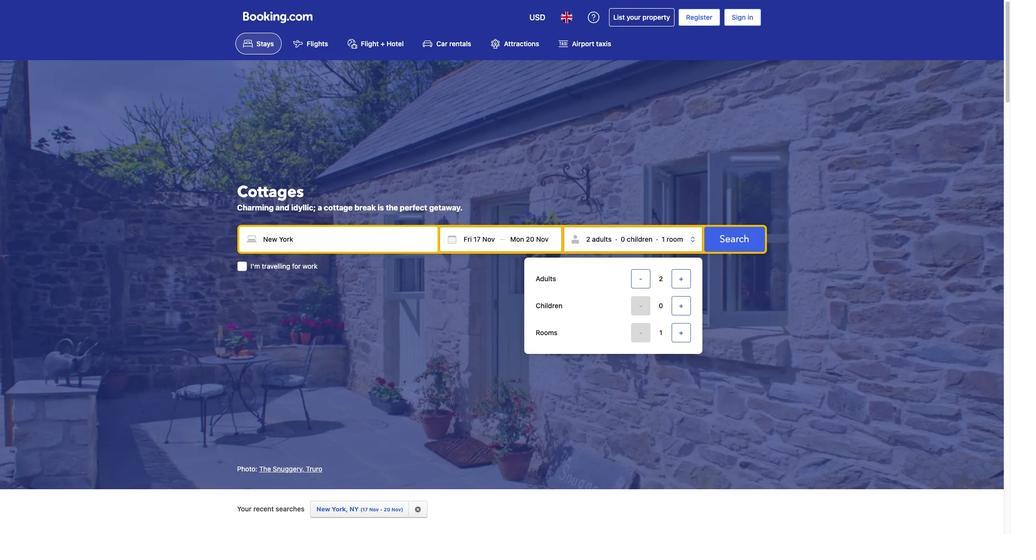 Task type: describe. For each thing, give the bounding box(es) containing it.
truro
[[306, 465, 323, 473]]

- button for 0
[[631, 296, 651, 315]]

for
[[292, 262, 301, 270]]

sign in link
[[724, 9, 761, 26]]

sign in
[[732, 13, 754, 21]]

room
[[667, 235, 684, 243]]

nov inside the new york, ny (17 nov - 20 nov)
[[369, 507, 379, 513]]

car rentals
[[437, 40, 472, 48]]

usd
[[530, 13, 546, 22]]

list your property
[[614, 13, 671, 21]]

register link
[[679, 9, 721, 26]]

photo: the snuggery, truro
[[237, 465, 323, 473]]

mon
[[511, 235, 525, 243]]

the snuggery, truro link
[[259, 465, 323, 473]]

- inside the new york, ny (17 nov - 20 nov)
[[380, 507, 383, 513]]

stays link
[[235, 33, 282, 55]]

+ for adults
[[679, 275, 684, 283]]

nov for mon 20 nov
[[536, 235, 549, 243]]

rentals
[[450, 40, 472, 48]]

- button for 2
[[631, 269, 651, 288]]

1 vertical spatial 1
[[660, 328, 663, 337]]

york, ny
[[332, 506, 359, 513]]

stays
[[257, 40, 274, 48]]

list
[[614, 13, 625, 21]]

new
[[317, 506, 330, 513]]

car
[[437, 40, 448, 48]]

property
[[643, 13, 671, 21]]

svg image
[[448, 235, 457, 244]]

new york, ny (17 nov - 20 nov)
[[317, 506, 403, 513]]

booking.com online hotel reservations image
[[243, 12, 312, 23]]

fri
[[464, 235, 472, 243]]

2 for 2 adults · 0 children · 1 room
[[587, 235, 591, 243]]

i'm travelling for work
[[251, 262, 318, 270]]

snuggery,
[[273, 465, 304, 473]]

airport
[[572, 40, 595, 48]]

+ for rooms
[[679, 328, 684, 337]]

your
[[237, 505, 252, 513]]

list your property link
[[609, 8, 675, 26]]

airport taxis link
[[551, 33, 619, 55]]

+ inside flight + hotel link
[[381, 40, 385, 48]]

+ button for 2
[[672, 269, 691, 288]]

is
[[378, 203, 384, 212]]

break
[[355, 203, 376, 212]]

2 adults · 0 children · 1 room
[[587, 235, 684, 243]]

nov)
[[392, 507, 403, 513]]

idyllic;
[[291, 203, 316, 212]]

your recent searches
[[237, 505, 305, 513]]

perfect
[[400, 203, 428, 212]]

+ for children
[[679, 301, 684, 310]]

1 vertical spatial 0
[[659, 301, 663, 310]]

sign
[[732, 13, 746, 21]]

attractions
[[504, 40, 540, 48]]

flight + hotel
[[361, 40, 404, 48]]

search
[[720, 233, 750, 246]]

- for 1
[[640, 328, 643, 337]]



Task type: locate. For each thing, give the bounding box(es) containing it.
+ button for 1
[[672, 323, 691, 342]]

1 vertical spatial - button
[[631, 296, 651, 315]]

cottage
[[324, 203, 353, 212]]

2 for 2
[[659, 275, 663, 283]]

taxis
[[596, 40, 612, 48]]

your
[[627, 13, 641, 21]]

hotel
[[387, 40, 404, 48]]

-
[[640, 275, 643, 283], [640, 301, 643, 310], [640, 328, 643, 337], [380, 507, 383, 513]]

adults
[[592, 235, 612, 243]]

1 vertical spatial 2
[[659, 275, 663, 283]]

work
[[303, 262, 318, 270]]

flights link
[[286, 33, 336, 55]]

the
[[259, 465, 271, 473]]

0 vertical spatial - button
[[631, 269, 651, 288]]

2 horizontal spatial nov
[[536, 235, 549, 243]]

0 horizontal spatial 2
[[587, 235, 591, 243]]

nov
[[483, 235, 495, 243], [536, 235, 549, 243], [369, 507, 379, 513]]

children
[[536, 301, 563, 310]]

svg image
[[511, 235, 520, 244]]

None search field
[[237, 225, 767, 354]]

0 horizontal spatial ·
[[616, 235, 618, 243]]

mon 20 nov
[[511, 235, 549, 243]]

0 horizontal spatial nov
[[369, 507, 379, 513]]

·
[[616, 235, 618, 243], [657, 235, 659, 243]]

none search field containing search
[[237, 225, 767, 354]]

2 down 2 adults · 0 children · 1 room
[[659, 275, 663, 283]]

- button
[[631, 269, 651, 288], [631, 296, 651, 315], [631, 323, 651, 342]]

1 horizontal spatial ·
[[657, 235, 659, 243]]

airport taxis
[[572, 40, 612, 48]]

adults
[[536, 275, 556, 283]]

2
[[587, 235, 591, 243], [659, 275, 663, 283]]

getaway.
[[429, 203, 463, 212]]

1 horizontal spatial nov
[[483, 235, 495, 243]]

+ button
[[672, 269, 691, 288], [672, 296, 691, 315], [672, 323, 691, 342]]

Please type your destination search field
[[239, 227, 438, 252]]

charming
[[237, 203, 274, 212]]

and
[[276, 203, 290, 212]]

flights
[[307, 40, 328, 48]]

1 - button from the top
[[631, 269, 651, 288]]

3 + button from the top
[[672, 323, 691, 342]]

(17
[[361, 507, 368, 513]]

fri 17 nov
[[464, 235, 495, 243]]

nov right (17
[[369, 507, 379, 513]]

recent
[[254, 505, 274, 513]]

1 · from the left
[[616, 235, 618, 243]]

· right adults
[[616, 235, 618, 243]]

children
[[627, 235, 653, 243]]

register
[[686, 13, 713, 21]]

+ button for 0
[[672, 296, 691, 315]]

rooms
[[536, 328, 558, 337]]

flight + hotel link
[[340, 33, 412, 55]]

search button
[[705, 227, 765, 252]]

i'm
[[251, 262, 260, 270]]

20
[[530, 230, 536, 235], [526, 235, 535, 243], [384, 507, 391, 513]]

+
[[381, 40, 385, 48], [679, 275, 684, 283], [679, 301, 684, 310], [679, 328, 684, 337]]

17
[[474, 235, 481, 243]]

0 vertical spatial + button
[[672, 269, 691, 288]]

cottages charming and idyllic; a cottage break is the perfect getaway.
[[237, 182, 463, 212]]

2 vertical spatial + button
[[672, 323, 691, 342]]

0 horizontal spatial 0
[[621, 235, 625, 243]]

· right children
[[657, 235, 659, 243]]

1 + button from the top
[[672, 269, 691, 288]]

usd button
[[524, 6, 552, 29]]

car rentals link
[[415, 33, 479, 55]]

3 - button from the top
[[631, 323, 651, 342]]

nov for fri 17 nov
[[483, 235, 495, 243]]

2 left adults
[[587, 235, 591, 243]]

0
[[621, 235, 625, 243], [659, 301, 663, 310]]

a
[[318, 203, 322, 212]]

travelling
[[262, 262, 290, 270]]

1 horizontal spatial 0
[[659, 301, 663, 310]]

2 + button from the top
[[672, 296, 691, 315]]

- for 0
[[640, 301, 643, 310]]

attractions link
[[483, 33, 547, 55]]

0 vertical spatial 0
[[621, 235, 625, 243]]

1 vertical spatial + button
[[672, 296, 691, 315]]

flight
[[361, 40, 379, 48]]

in
[[748, 13, 754, 21]]

1 horizontal spatial 2
[[659, 275, 663, 283]]

nov right '17'
[[483, 235, 495, 243]]

2 · from the left
[[657, 235, 659, 243]]

0 vertical spatial 1
[[662, 235, 665, 243]]

2 - button from the top
[[631, 296, 651, 315]]

20 inside the new york, ny (17 nov - 20 nov)
[[384, 507, 391, 513]]

0 vertical spatial 2
[[587, 235, 591, 243]]

photo:
[[237, 465, 257, 473]]

nov right mon
[[536, 235, 549, 243]]

- for 2
[[640, 275, 643, 283]]

the
[[386, 203, 398, 212]]

searches
[[276, 505, 305, 513]]

cottages
[[237, 182, 304, 203]]

2 vertical spatial - button
[[631, 323, 651, 342]]

new york,&nbsp;ny
 - remove this item from your recent searches image
[[415, 506, 422, 513]]

- button for 1
[[631, 323, 651, 342]]

1
[[662, 235, 665, 243], [660, 328, 663, 337]]



Task type: vqa. For each thing, say whether or not it's contained in the screenshot.
of within the the San Francisco International Airport 81 car rental locations Average price of $60.47 per day
no



